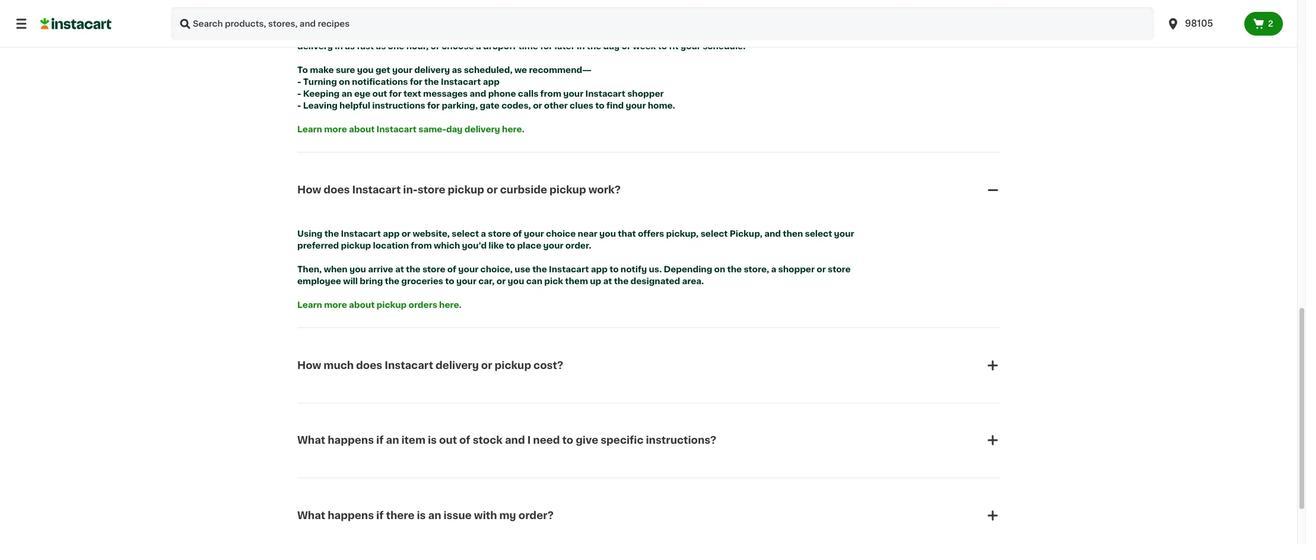 Task type: describe. For each thing, give the bounding box(es) containing it.
or inside how does instacart in-store pickup or curbside pickup work? dropdown button
[[487, 185, 498, 194]]

if for an
[[376, 436, 384, 445]]

in-
[[403, 185, 418, 194]]

that inside the best part about instacart is that you can choose when you would like to schedule your delivery. you can get same-day delivery in as fast as one hour, or choose a dropoff time for later in the day or week to fit your schedule.
[[436, 30, 455, 38]]

what happens if there is an issue with my order?
[[297, 511, 554, 520]]

then
[[783, 230, 803, 238]]

learn more about instacart same-day delivery here. link
[[297, 125, 524, 133]]

your down "one" on the left of page
[[392, 66, 412, 74]]

item
[[401, 436, 425, 445]]

to left schedule
[[617, 30, 627, 38]]

for up the instructions
[[389, 89, 402, 98]]

2 vertical spatial day
[[446, 125, 463, 133]]

car,
[[478, 277, 495, 286]]

parking,
[[442, 101, 478, 110]]

does inside how much does instacart delivery or pickup cost? dropdown button
[[356, 361, 382, 370]]

us.
[[649, 265, 662, 274]]

website,
[[413, 230, 450, 238]]

order?
[[518, 511, 554, 520]]

from inside the "to make sure you get your delivery as scheduled, we recommend— - turning on notifications for the instacart app - keeping an eye out for text messages and phone calls from your instacart shopper - leaving helpful instructions for parking, gate codes, or other clues to find your home."
[[540, 89, 561, 98]]

instructions
[[372, 101, 425, 110]]

home.
[[648, 101, 675, 110]]

there
[[386, 511, 415, 520]]

or inside the "to make sure you get your delivery as scheduled, we recommend— - turning on notifications for the instacart app - keeping an eye out for text messages and phone calls from your instacart shopper - leaving helpful instructions for parking, gate codes, or other clues to find your home."
[[533, 101, 542, 110]]

we
[[514, 66, 527, 74]]

groceries
[[401, 277, 443, 286]]

schedule.
[[703, 42, 746, 50]]

sure
[[336, 66, 355, 74]]

2 - from the top
[[297, 89, 301, 98]]

you
[[733, 30, 749, 38]]

arrive
[[368, 265, 393, 274]]

to make sure you get your delivery as scheduled, we recommend— - turning on notifications for the instacart app - keeping an eye out for text messages and phone calls from your instacart shopper - leaving helpful instructions for parking, gate codes, or other clues to find your home.
[[297, 66, 675, 110]]

week
[[633, 42, 656, 50]]

helpful
[[339, 101, 370, 110]]

then, when you arrive at the store of your choice, use the instacart app to notify us. depending on the store, a shopper or store employee will bring the groceries to your car, or you can pick them up at the designated area.
[[297, 265, 853, 286]]

to inside the "to make sure you get your delivery as scheduled, we recommend— - turning on notifications for the instacart app - keeping an eye out for text messages and phone calls from your instacart shopper - leaving helpful instructions for parking, gate codes, or other clues to find your home."
[[595, 101, 604, 110]]

0 horizontal spatial same-
[[418, 125, 446, 133]]

pickup down bring
[[377, 301, 407, 309]]

and inside the "what happens if an item is out of stock and i need to give specific instructions?" dropdown button
[[505, 436, 525, 445]]

or inside how much does instacart delivery or pickup cost? dropdown button
[[481, 361, 492, 370]]

specific
[[601, 436, 644, 445]]

what happens if an item is out of stock and i need to give specific instructions?
[[297, 436, 716, 445]]

your left car,
[[456, 277, 476, 286]]

scheduled,
[[464, 66, 512, 74]]

store inside dropdown button
[[418, 185, 445, 194]]

shopper inside then, when you arrive at the store of your choice, use the instacart app to notify us. depending on the store, a shopper or store employee will bring the groceries to your car, or you can pick them up at the designated area.
[[778, 265, 815, 274]]

your right then
[[834, 230, 854, 238]]

your up car,
[[458, 265, 478, 274]]

2
[[1268, 20, 1273, 28]]

designated
[[630, 277, 680, 286]]

how much does instacart delivery or pickup cost? button
[[297, 344, 1000, 387]]

choice
[[546, 230, 576, 238]]

1 select from the left
[[452, 230, 479, 238]]

will
[[343, 277, 358, 286]]

much
[[324, 361, 354, 370]]

an inside "what happens if there is an issue with my order?" dropdown button
[[428, 511, 441, 520]]

preferred
[[297, 242, 339, 250]]

1 horizontal spatial here.
[[502, 125, 524, 133]]

turning
[[303, 78, 337, 86]]

the inside the "to make sure you get your delivery as scheduled, we recommend— - turning on notifications for the instacart app - keeping an eye out for text messages and phone calls from your instacart shopper - leaving helpful instructions for parking, gate codes, or other clues to find your home."
[[424, 78, 439, 86]]

near
[[578, 230, 597, 238]]

an inside the "to make sure you get your delivery as scheduled, we recommend— - turning on notifications for the instacart app - keeping an eye out for text messages and phone calls from your instacart shopper - leaving helpful instructions for parking, gate codes, or other clues to find your home."
[[341, 89, 352, 98]]

employee
[[297, 277, 341, 286]]

pickup left cost?
[[495, 361, 531, 370]]

recommend—
[[529, 66, 592, 74]]

offers
[[638, 230, 664, 238]]

0 horizontal spatial choose
[[442, 42, 474, 50]]

or inside using the instacart app or website, select a store of your choice near you that offers pickup, select pickup, and then select your preferred pickup location from which you'd like to place your order.
[[402, 230, 411, 238]]

area.
[[682, 277, 704, 286]]

3 - from the top
[[297, 101, 301, 110]]

for up 'text'
[[410, 78, 422, 86]]

then,
[[297, 265, 322, 274]]

learn more about pickup orders here. link
[[297, 301, 462, 309]]

using
[[297, 230, 322, 238]]

that inside using the instacart app or website, select a store of your choice near you that offers pickup, select pickup, and then select your preferred pickup location from which you'd like to place your order.
[[618, 230, 636, 238]]

can inside then, when you arrive at the store of your choice, use the instacart app to notify us. depending on the store, a shopper or store employee will bring the groceries to your car, or you can pick them up at the designated area.
[[526, 277, 542, 286]]

and inside the "to make sure you get your delivery as scheduled, we recommend— - turning on notifications for the instacart app - keeping an eye out for text messages and phone calls from your instacart shopper - leaving helpful instructions for parking, gate codes, or other clues to find your home."
[[470, 89, 486, 98]]

using the instacart app or website, select a store of your choice near you that offers pickup, select pickup, and then select your preferred pickup location from which you'd like to place your order.
[[297, 230, 856, 250]]

the best part about instacart is that you can choose when you would like to schedule your delivery. you can get same-day delivery in as fast as one hour, or choose a dropoff time for later in the day or week to fit your schedule.
[[297, 30, 832, 50]]

use
[[515, 265, 530, 274]]

you up later
[[553, 30, 570, 38]]

what for what happens if there is an issue with my order?
[[297, 511, 325, 520]]

location
[[373, 242, 409, 250]]

to right groceries
[[445, 277, 454, 286]]

more for learn more about instacart same-day delivery here.
[[324, 125, 347, 133]]

later
[[555, 42, 575, 50]]

the inside using the instacart app or website, select a store of your choice near you that offers pickup, select pickup, and then select your preferred pickup location from which you'd like to place your order.
[[324, 230, 339, 238]]

instacart logo image
[[40, 17, 112, 31]]

how for how does instacart in-store pickup or curbside pickup work?
[[297, 185, 321, 194]]

the left store,
[[727, 265, 742, 274]]

other
[[544, 101, 568, 110]]

depending
[[664, 265, 712, 274]]

time
[[518, 42, 538, 50]]

the inside the best part about instacart is that you can choose when you would like to schedule your delivery. you can get same-day delivery in as fast as one hour, or choose a dropoff time for later in the day or week to fit your schedule.
[[587, 42, 601, 50]]

bring
[[360, 277, 383, 286]]

phone
[[488, 89, 516, 98]]

you up will
[[349, 265, 366, 274]]

on inside then, when you arrive at the store of your choice, use the instacart app to notify us. depending on the store, a shopper or store employee will bring the groceries to your car, or you can pick them up at the designated area.
[[714, 265, 725, 274]]

stock
[[473, 436, 503, 445]]

what for what happens if an item is out of stock and i need to give specific instructions?
[[297, 436, 325, 445]]

to left notify at left
[[610, 265, 619, 274]]

your up clues
[[563, 89, 583, 98]]

codes,
[[501, 101, 531, 110]]

0 vertical spatial day
[[814, 30, 830, 38]]

instacart inside the best part about instacart is that you can choose when you would like to schedule your delivery. you can get same-day delivery in as fast as one hour, or choose a dropoff time for later in the day or week to fit your schedule.
[[385, 30, 425, 38]]

your up place
[[524, 230, 544, 238]]

need
[[533, 436, 560, 445]]

keeping
[[303, 89, 340, 98]]

98105
[[1185, 19, 1213, 28]]

make
[[310, 66, 334, 74]]

get inside the best part about instacart is that you can choose when you would like to schedule your delivery. you can get same-day delivery in as fast as one hour, or choose a dropoff time for later in the day or week to fit your schedule.
[[769, 30, 784, 38]]

order.
[[565, 242, 591, 250]]

for inside the best part about instacart is that you can choose when you would like to schedule your delivery. you can get same-day delivery in as fast as one hour, or choose a dropoff time for later in the day or week to fit your schedule.
[[540, 42, 553, 50]]

give
[[576, 436, 598, 445]]

how much does instacart delivery or pickup cost?
[[297, 361, 563, 370]]

how does instacart in-store pickup or curbside pickup work? button
[[297, 168, 1000, 211]]

one
[[388, 42, 404, 50]]

more for learn more about pickup orders here.
[[324, 301, 347, 309]]

about for pickup
[[349, 301, 375, 309]]

find
[[606, 101, 624, 110]]

1 horizontal spatial as
[[376, 42, 386, 50]]

delivery inside how much does instacart delivery or pickup cost? dropdown button
[[436, 361, 479, 370]]

calls
[[518, 89, 538, 98]]



Task type: vqa. For each thing, say whether or not it's contained in the screenshot.
the & for Meat & Seafood
no



Task type: locate. For each thing, give the bounding box(es) containing it.
2 vertical spatial of
[[459, 436, 470, 445]]

learn for learn more about instacart same-day delivery here.
[[297, 125, 322, 133]]

1 vertical spatial happens
[[328, 511, 374, 520]]

about down helpful
[[349, 125, 375, 133]]

learn down employee
[[297, 301, 322, 309]]

you right near in the left top of the page
[[599, 230, 616, 238]]

happens
[[328, 436, 374, 445], [328, 511, 374, 520]]

- left leaving
[[297, 101, 301, 110]]

how left much
[[297, 361, 321, 370]]

1 - from the top
[[297, 78, 301, 86]]

what happens if there is an issue with my order? button
[[297, 494, 1000, 537]]

0 vertical spatial same-
[[786, 30, 814, 38]]

0 vertical spatial when
[[527, 30, 551, 38]]

in down part
[[335, 42, 343, 50]]

1 vertical spatial if
[[376, 511, 384, 520]]

you up scheduled,
[[456, 30, 473, 38]]

1 vertical spatial that
[[618, 230, 636, 238]]

here. down codes,
[[502, 125, 524, 133]]

to
[[617, 30, 627, 38], [658, 42, 667, 50], [595, 101, 604, 110], [506, 242, 515, 250], [610, 265, 619, 274], [445, 277, 454, 286], [562, 436, 573, 445]]

2 horizontal spatial and
[[764, 230, 781, 238]]

98105 button
[[1166, 7, 1237, 40]]

leaving
[[303, 101, 338, 110]]

learn down leaving
[[297, 125, 322, 133]]

at right up
[[603, 277, 612, 286]]

you inside the "to make sure you get your delivery as scheduled, we recommend— - turning on notifications for the instacart app - keeping an eye out for text messages and phone calls from your instacart shopper - leaving helpful instructions for parking, gate codes, or other clues to find your home."
[[357, 66, 374, 74]]

would
[[572, 30, 598, 38]]

as down part
[[345, 42, 355, 50]]

up
[[590, 277, 601, 286]]

at right arrive
[[395, 265, 404, 274]]

which
[[434, 242, 460, 250]]

1 vertical spatial about
[[349, 125, 375, 133]]

0 horizontal spatial when
[[324, 265, 348, 274]]

1 horizontal spatial day
[[603, 42, 620, 50]]

pickup inside using the instacart app or website, select a store of your choice near you that offers pickup, select pickup, and then select your preferred pickup location from which you'd like to place your order.
[[341, 242, 371, 250]]

about up 'fast'
[[358, 30, 383, 38]]

0 horizontal spatial at
[[395, 265, 404, 274]]

place
[[517, 242, 541, 250]]

does right much
[[356, 361, 382, 370]]

like right you'd
[[489, 242, 504, 250]]

and left then
[[764, 230, 781, 238]]

1 vertical spatial an
[[386, 436, 399, 445]]

pickup up arrive
[[341, 242, 371, 250]]

0 vertical spatial of
[[513, 230, 522, 238]]

to inside dropdown button
[[562, 436, 573, 445]]

get
[[769, 30, 784, 38], [376, 66, 390, 74]]

choice,
[[480, 265, 513, 274]]

to left find
[[595, 101, 604, 110]]

1 horizontal spatial from
[[540, 89, 561, 98]]

an up helpful
[[341, 89, 352, 98]]

instacart inside using the instacart app or website, select a store of your choice near you that offers pickup, select pickup, and then select your preferred pickup location from which you'd like to place your order.
[[341, 230, 381, 238]]

fit
[[669, 42, 679, 50]]

orders
[[409, 301, 437, 309]]

pickup right in-
[[448, 185, 484, 194]]

1 vertical spatial here.
[[439, 301, 462, 309]]

1 horizontal spatial and
[[505, 436, 525, 445]]

same- right 'you'
[[786, 30, 814, 38]]

0 vertical spatial at
[[395, 265, 404, 274]]

my
[[499, 511, 516, 520]]

2 how from the top
[[297, 361, 321, 370]]

fast
[[357, 42, 374, 50]]

0 horizontal spatial as
[[345, 42, 355, 50]]

0 vertical spatial happens
[[328, 436, 374, 445]]

pickup left work?
[[550, 185, 586, 194]]

on down sure
[[339, 78, 350, 86]]

to left the fit
[[658, 42, 667, 50]]

of inside dropdown button
[[459, 436, 470, 445]]

app inside using the instacart app or website, select a store of your choice near you that offers pickup, select pickup, and then select your preferred pickup location from which you'd like to place your order.
[[383, 230, 400, 238]]

happens inside dropdown button
[[328, 436, 374, 445]]

how up using
[[297, 185, 321, 194]]

and
[[470, 89, 486, 98], [764, 230, 781, 238], [505, 436, 525, 445]]

1 vertical spatial on
[[714, 265, 725, 274]]

out right the "item"
[[439, 436, 457, 445]]

1 horizontal spatial on
[[714, 265, 725, 274]]

at
[[395, 265, 404, 274], [603, 277, 612, 286]]

select right the pickup,
[[701, 230, 728, 238]]

1 vertical spatial learn
[[297, 301, 322, 309]]

from
[[540, 89, 561, 98], [411, 242, 432, 250]]

messages
[[423, 89, 468, 98]]

of for your
[[447, 265, 456, 274]]

for down messages
[[427, 101, 440, 110]]

eye
[[354, 89, 370, 98]]

for
[[540, 42, 553, 50], [410, 78, 422, 86], [389, 89, 402, 98], [427, 101, 440, 110]]

delivery inside the best part about instacart is that you can choose when you would like to schedule your delivery. you can get same-day delivery in as fast as one hour, or choose a dropoff time for later in the day or week to fit your schedule.
[[297, 42, 333, 50]]

3 select from the left
[[805, 230, 832, 238]]

0 vertical spatial does
[[324, 185, 350, 194]]

get right 'you'
[[769, 30, 784, 38]]

store
[[418, 185, 445, 194], [488, 230, 511, 238], [422, 265, 445, 274], [828, 265, 851, 274]]

here. right orders
[[439, 301, 462, 309]]

0 vertical spatial from
[[540, 89, 561, 98]]

of
[[513, 230, 522, 238], [447, 265, 456, 274], [459, 436, 470, 445]]

and up gate
[[470, 89, 486, 98]]

1 horizontal spatial out
[[439, 436, 457, 445]]

when up will
[[324, 265, 348, 274]]

delivery inside the "to make sure you get your delivery as scheduled, we recommend— - turning on notifications for the instacart app - keeping an eye out for text messages and phone calls from your instacart shopper - leaving helpful instructions for parking, gate codes, or other clues to find your home."
[[414, 66, 450, 74]]

1 horizontal spatial at
[[603, 277, 612, 286]]

them
[[565, 277, 588, 286]]

1 vertical spatial from
[[411, 242, 432, 250]]

1 horizontal spatial when
[[527, 30, 551, 38]]

can up dropoff
[[475, 30, 491, 38]]

select right then
[[805, 230, 832, 238]]

1 vertical spatial app
[[383, 230, 400, 238]]

1 horizontal spatial in
[[577, 42, 585, 50]]

and left i
[[505, 436, 525, 445]]

2 horizontal spatial select
[[805, 230, 832, 238]]

0 horizontal spatial from
[[411, 242, 432, 250]]

is for item
[[428, 436, 437, 445]]

your
[[671, 30, 691, 38], [681, 42, 701, 50], [392, 66, 412, 74], [563, 89, 583, 98], [626, 101, 646, 110], [524, 230, 544, 238], [834, 230, 854, 238], [543, 242, 563, 250], [458, 265, 478, 274], [456, 277, 476, 286]]

instacart inside then, when you arrive at the store of your choice, use the instacart app to notify us. depending on the store, a shopper or store employee will bring the groceries to your car, or you can pick them up at the designated area.
[[549, 265, 589, 274]]

0 vertical spatial -
[[297, 78, 301, 86]]

is for instacart
[[427, 30, 435, 38]]

store inside using the instacart app or website, select a store of your choice near you that offers pickup, select pickup, and then select your preferred pickup location from which you'd like to place your order.
[[488, 230, 511, 238]]

of inside using the instacart app or website, select a store of your choice near you that offers pickup, select pickup, and then select your preferred pickup location from which you'd like to place your order.
[[513, 230, 522, 238]]

Search field
[[171, 7, 1154, 40]]

2 what from the top
[[297, 511, 325, 520]]

get up notifications on the top
[[376, 66, 390, 74]]

0 vertical spatial is
[[427, 30, 435, 38]]

0 horizontal spatial does
[[324, 185, 350, 194]]

2 select from the left
[[701, 230, 728, 238]]

more
[[324, 125, 347, 133], [324, 301, 347, 309]]

0 vertical spatial learn
[[297, 125, 322, 133]]

clues
[[570, 101, 593, 110]]

learn for learn more about pickup orders here.
[[297, 301, 322, 309]]

1 vertical spatial day
[[603, 42, 620, 50]]

an inside the "what happens if an item is out of stock and i need to give specific instructions?" dropdown button
[[386, 436, 399, 445]]

dropoff
[[483, 42, 516, 50]]

day
[[814, 30, 830, 38], [603, 42, 620, 50], [446, 125, 463, 133]]

1 more from the top
[[324, 125, 347, 133]]

when inside the best part about instacart is that you can choose when you would like to schedule your delivery. you can get same-day delivery in as fast as one hour, or choose a dropoff time for later in the day or week to fit your schedule.
[[527, 30, 551, 38]]

pickup
[[448, 185, 484, 194], [550, 185, 586, 194], [341, 242, 371, 250], [377, 301, 407, 309], [495, 361, 531, 370]]

to
[[297, 66, 308, 74]]

of up place
[[513, 230, 522, 238]]

of inside then, when you arrive at the store of your choice, use the instacart app to notify us. depending on the store, a shopper or store employee will bring the groceries to your car, or you can pick them up at the designated area.
[[447, 265, 456, 274]]

1 vertical spatial like
[[489, 242, 504, 250]]

in down would
[[577, 42, 585, 50]]

1 vertical spatial choose
[[442, 42, 474, 50]]

1 vertical spatial and
[[764, 230, 781, 238]]

pick
[[544, 277, 563, 286]]

1 what from the top
[[297, 436, 325, 445]]

0 vertical spatial here.
[[502, 125, 524, 133]]

0 vertical spatial shopper
[[627, 89, 664, 98]]

out inside dropdown button
[[439, 436, 457, 445]]

0 vertical spatial how
[[297, 185, 321, 194]]

from up other
[[540, 89, 561, 98]]

0 horizontal spatial in
[[335, 42, 343, 50]]

as up messages
[[452, 66, 462, 74]]

how
[[297, 185, 321, 194], [297, 361, 321, 370]]

happens for there
[[328, 511, 374, 520]]

1 vertical spatial what
[[297, 511, 325, 520]]

happens for an
[[328, 436, 374, 445]]

app inside the "to make sure you get your delivery as scheduled, we recommend— - turning on notifications for the instacart app - keeping an eye out for text messages and phone calls from your instacart shopper - leaving helpful instructions for parking, gate codes, or other clues to find your home."
[[483, 78, 500, 86]]

from inside using the instacart app or website, select a store of your choice near you that offers pickup, select pickup, and then select your preferred pickup location from which you'd like to place your order.
[[411, 242, 432, 250]]

choose up dropoff
[[493, 30, 525, 38]]

you inside using the instacart app or website, select a store of your choice near you that offers pickup, select pickup, and then select your preferred pickup location from which you'd like to place your order.
[[599, 230, 616, 238]]

about inside the best part about instacart is that you can choose when you would like to schedule your delivery. you can get same-day delivery in as fast as one hour, or choose a dropoff time for later in the day or week to fit your schedule.
[[358, 30, 383, 38]]

to left give
[[562, 436, 573, 445]]

1 horizontal spatial an
[[386, 436, 399, 445]]

pickup,
[[730, 230, 762, 238]]

the down notify at left
[[614, 277, 629, 286]]

is inside the best part about instacart is that you can choose when you would like to schedule your delivery. you can get same-day delivery in as fast as one hour, or choose a dropoff time for later in the day or week to fit your schedule.
[[427, 30, 435, 38]]

an
[[341, 89, 352, 98], [386, 436, 399, 445], [428, 511, 441, 520]]

0 horizontal spatial that
[[436, 30, 455, 38]]

to left place
[[506, 242, 515, 250]]

and inside using the instacart app or website, select a store of your choice near you that offers pickup, select pickup, and then select your preferred pickup location from which you'd like to place your order.
[[764, 230, 781, 238]]

1 vertical spatial out
[[439, 436, 457, 445]]

app
[[483, 78, 500, 86], [383, 230, 400, 238], [591, 265, 608, 274]]

2 horizontal spatial can
[[751, 30, 767, 38]]

notifications
[[352, 78, 408, 86]]

work?
[[588, 185, 621, 194]]

of left stock
[[459, 436, 470, 445]]

is right the there
[[417, 511, 426, 520]]

an left the "item"
[[386, 436, 399, 445]]

if left the there
[[376, 511, 384, 520]]

if inside dropdown button
[[376, 436, 384, 445]]

does up preferred
[[324, 185, 350, 194]]

an left issue
[[428, 511, 441, 520]]

1 horizontal spatial that
[[618, 230, 636, 238]]

1 horizontal spatial app
[[483, 78, 500, 86]]

0 horizontal spatial on
[[339, 78, 350, 86]]

here.
[[502, 125, 524, 133], [439, 301, 462, 309]]

0 horizontal spatial get
[[376, 66, 390, 74]]

1 happens from the top
[[328, 436, 374, 445]]

hour,
[[406, 42, 429, 50]]

the
[[297, 30, 314, 38]]

2 if from the top
[[376, 511, 384, 520]]

0 horizontal spatial out
[[372, 89, 387, 98]]

2 learn from the top
[[297, 301, 322, 309]]

can
[[475, 30, 491, 38], [751, 30, 767, 38], [526, 277, 542, 286]]

1 horizontal spatial shopper
[[778, 265, 815, 274]]

learn more about instacart same-day delivery here.
[[297, 125, 524, 133]]

on
[[339, 78, 350, 86], [714, 265, 725, 274]]

0 vertical spatial a
[[476, 42, 481, 50]]

gate
[[480, 101, 500, 110]]

2 vertical spatial a
[[771, 265, 776, 274]]

2 horizontal spatial of
[[513, 230, 522, 238]]

1 how from the top
[[297, 185, 321, 194]]

more down will
[[324, 301, 347, 309]]

1 horizontal spatial same-
[[786, 30, 814, 38]]

when up time
[[527, 30, 551, 38]]

in
[[335, 42, 343, 50], [577, 42, 585, 50]]

the down would
[[587, 42, 601, 50]]

is inside dropdown button
[[428, 436, 437, 445]]

is right the "item"
[[428, 436, 437, 445]]

what happens if an item is out of stock and i need to give specific instructions? button
[[297, 419, 1000, 462]]

choose up scheduled,
[[442, 42, 474, 50]]

if for there
[[376, 511, 384, 520]]

1 vertical spatial does
[[356, 361, 382, 370]]

choose
[[493, 30, 525, 38], [442, 42, 474, 50]]

0 horizontal spatial an
[[341, 89, 352, 98]]

does
[[324, 185, 350, 194], [356, 361, 382, 370]]

0 vertical spatial on
[[339, 78, 350, 86]]

like right would
[[600, 30, 616, 38]]

0 horizontal spatial here.
[[439, 301, 462, 309]]

like inside using the instacart app or website, select a store of your choice near you that offers pickup, select pickup, and then select your preferred pickup location from which you'd like to place your order.
[[489, 242, 504, 250]]

curbside
[[500, 185, 547, 194]]

as inside the "to make sure you get your delivery as scheduled, we recommend— - turning on notifications for the instacart app - keeping an eye out for text messages and phone calls from your instacart shopper - leaving helpful instructions for parking, gate codes, or other clues to find your home."
[[452, 66, 462, 74]]

to inside using the instacart app or website, select a store of your choice near you that offers pickup, select pickup, and then select your preferred pickup location from which you'd like to place your order.
[[506, 242, 515, 250]]

- left keeping
[[297, 89, 301, 98]]

happens inside dropdown button
[[328, 511, 374, 520]]

instacart
[[385, 30, 425, 38], [441, 78, 481, 86], [585, 89, 625, 98], [377, 125, 417, 133], [352, 185, 401, 194], [341, 230, 381, 238], [549, 265, 589, 274], [385, 361, 433, 370]]

1 vertical spatial of
[[447, 265, 456, 274]]

how for how much does instacart delivery or pickup cost?
[[297, 361, 321, 370]]

store,
[[744, 265, 769, 274]]

can right 'you'
[[751, 30, 767, 38]]

a up you'd
[[481, 230, 486, 238]]

1 horizontal spatial like
[[600, 30, 616, 38]]

2 vertical spatial app
[[591, 265, 608, 274]]

like
[[600, 30, 616, 38], [489, 242, 504, 250]]

2 vertical spatial -
[[297, 101, 301, 110]]

what inside dropdown button
[[297, 436, 325, 445]]

2 happens from the top
[[328, 511, 374, 520]]

you down use
[[508, 277, 524, 286]]

the up messages
[[424, 78, 439, 86]]

2 horizontal spatial day
[[814, 30, 830, 38]]

1 horizontal spatial select
[[701, 230, 728, 238]]

the right use
[[532, 265, 547, 274]]

0 horizontal spatial day
[[446, 125, 463, 133]]

same- down parking,
[[418, 125, 446, 133]]

1 horizontal spatial does
[[356, 361, 382, 370]]

2 vertical spatial is
[[417, 511, 426, 520]]

2 in from the left
[[577, 42, 585, 50]]

about
[[358, 30, 383, 38], [349, 125, 375, 133], [349, 301, 375, 309]]

1 vertical spatial same-
[[418, 125, 446, 133]]

how does instacart in-store pickup or curbside pickup work?
[[297, 185, 621, 194]]

0 vertical spatial more
[[324, 125, 347, 133]]

more down leaving
[[324, 125, 347, 133]]

a right store,
[[771, 265, 776, 274]]

0 vertical spatial get
[[769, 30, 784, 38]]

your down choice
[[543, 242, 563, 250]]

about for instacart
[[349, 125, 375, 133]]

the up groceries
[[406, 265, 421, 274]]

you'd
[[462, 242, 487, 250]]

0 horizontal spatial select
[[452, 230, 479, 238]]

if left the "item"
[[376, 436, 384, 445]]

get inside the "to make sure you get your delivery as scheduled, we recommend— - turning on notifications for the instacart app - keeping an eye out for text messages and phone calls from your instacart shopper - leaving helpful instructions for parking, gate codes, or other clues to find your home."
[[376, 66, 390, 74]]

0 vertical spatial an
[[341, 89, 352, 98]]

0 vertical spatial choose
[[493, 30, 525, 38]]

1 vertical spatial more
[[324, 301, 347, 309]]

98105 button
[[1159, 7, 1244, 40]]

1 in from the left
[[335, 42, 343, 50]]

1 vertical spatial at
[[603, 277, 612, 286]]

a inside using the instacart app or website, select a store of your choice near you that offers pickup, select pickup, and then select your preferred pickup location from which you'd like to place your order.
[[481, 230, 486, 238]]

0 horizontal spatial and
[[470, 89, 486, 98]]

your up the fit
[[671, 30, 691, 38]]

1 vertical spatial a
[[481, 230, 486, 238]]

from down website,
[[411, 242, 432, 250]]

0 horizontal spatial app
[[383, 230, 400, 238]]

as left "one" on the left of page
[[376, 42, 386, 50]]

notify
[[621, 265, 647, 274]]

shopper inside the "to make sure you get your delivery as scheduled, we recommend— - turning on notifications for the instacart app - keeping an eye out for text messages and phone calls from your instacart shopper - leaving helpful instructions for parking, gate codes, or other clues to find your home."
[[627, 89, 664, 98]]

on inside the "to make sure you get your delivery as scheduled, we recommend— - turning on notifications for the instacart app - keeping an eye out for text messages and phone calls from your instacart shopper - leaving helpful instructions for parking, gate codes, or other clues to find your home."
[[339, 78, 350, 86]]

you up notifications on the top
[[357, 66, 374, 74]]

when inside then, when you arrive at the store of your choice, use the instacart app to notify us. depending on the store, a shopper or store employee will bring the groceries to your car, or you can pick them up at the designated area.
[[324, 265, 348, 274]]

0 vertical spatial like
[[600, 30, 616, 38]]

as
[[345, 42, 355, 50], [376, 42, 386, 50], [452, 66, 462, 74]]

the up preferred
[[324, 230, 339, 238]]

can down use
[[526, 277, 542, 286]]

0 vertical spatial what
[[297, 436, 325, 445]]

cost?
[[534, 361, 563, 370]]

1 vertical spatial shopper
[[778, 265, 815, 274]]

1 vertical spatial how
[[297, 361, 321, 370]]

2 button
[[1244, 12, 1283, 36]]

0 vertical spatial if
[[376, 436, 384, 445]]

1 vertical spatial when
[[324, 265, 348, 274]]

0 vertical spatial about
[[358, 30, 383, 38]]

0 horizontal spatial can
[[475, 30, 491, 38]]

same- inside the best part about instacart is that you can choose when you would like to schedule your delivery. you can get same-day delivery in as fast as one hour, or choose a dropoff time for later in the day or week to fit your schedule.
[[786, 30, 814, 38]]

0 vertical spatial app
[[483, 78, 500, 86]]

like inside the best part about instacart is that you can choose when you would like to schedule your delivery. you can get same-day delivery in as fast as one hour, or choose a dropoff time for later in the day or week to fit your schedule.
[[600, 30, 616, 38]]

of for stock
[[459, 436, 470, 445]]

text
[[404, 89, 421, 98]]

1 learn from the top
[[297, 125, 322, 133]]

a inside the best part about instacart is that you can choose when you would like to schedule your delivery. you can get same-day delivery in as fast as one hour, or choose a dropoff time for later in the day or week to fit your schedule.
[[476, 42, 481, 50]]

is up hour,
[[427, 30, 435, 38]]

shopper
[[627, 89, 664, 98], [778, 265, 815, 274]]

part
[[337, 30, 356, 38]]

what inside dropdown button
[[297, 511, 325, 520]]

a inside then, when you arrive at the store of your choice, use the instacart app to notify us. depending on the store, a shopper or store employee will bring the groceries to your car, or you can pick them up at the designated area.
[[771, 265, 776, 274]]

1 if from the top
[[376, 436, 384, 445]]

for right time
[[540, 42, 553, 50]]

learn more about pickup orders here.
[[297, 301, 462, 309]]

your right the fit
[[681, 42, 701, 50]]

1 horizontal spatial choose
[[493, 30, 525, 38]]

- down to
[[297, 78, 301, 86]]

2 more from the top
[[324, 301, 347, 309]]

delivery.
[[693, 30, 731, 38]]

of down which
[[447, 265, 456, 274]]

a left dropoff
[[476, 42, 481, 50]]

the
[[587, 42, 601, 50], [424, 78, 439, 86], [324, 230, 339, 238], [406, 265, 421, 274], [532, 265, 547, 274], [727, 265, 742, 274], [385, 277, 399, 286], [614, 277, 629, 286]]

does inside how does instacart in-store pickup or curbside pickup work? dropdown button
[[324, 185, 350, 194]]

out inside the "to make sure you get your delivery as scheduled, we recommend— - turning on notifications for the instacart app - keeping an eye out for text messages and phone calls from your instacart shopper - leaving helpful instructions for parking, gate codes, or other clues to find your home."
[[372, 89, 387, 98]]

1 vertical spatial is
[[428, 436, 437, 445]]

app inside then, when you arrive at the store of your choice, use the instacart app to notify us. depending on the store, a shopper or store employee will bring the groceries to your car, or you can pick them up at the designated area.
[[591, 265, 608, 274]]

shopper down then
[[778, 265, 815, 274]]

1 horizontal spatial can
[[526, 277, 542, 286]]

out down notifications on the top
[[372, 89, 387, 98]]

best
[[316, 30, 335, 38]]

shopper up the home.
[[627, 89, 664, 98]]

if inside dropdown button
[[376, 511, 384, 520]]

app down scheduled,
[[483, 78, 500, 86]]

0 horizontal spatial of
[[447, 265, 456, 274]]

is inside dropdown button
[[417, 511, 426, 520]]

the down arrive
[[385, 277, 399, 286]]

a
[[476, 42, 481, 50], [481, 230, 486, 238], [771, 265, 776, 274]]

0 vertical spatial out
[[372, 89, 387, 98]]

app up up
[[591, 265, 608, 274]]

your right find
[[626, 101, 646, 110]]

None search field
[[171, 7, 1154, 40]]



